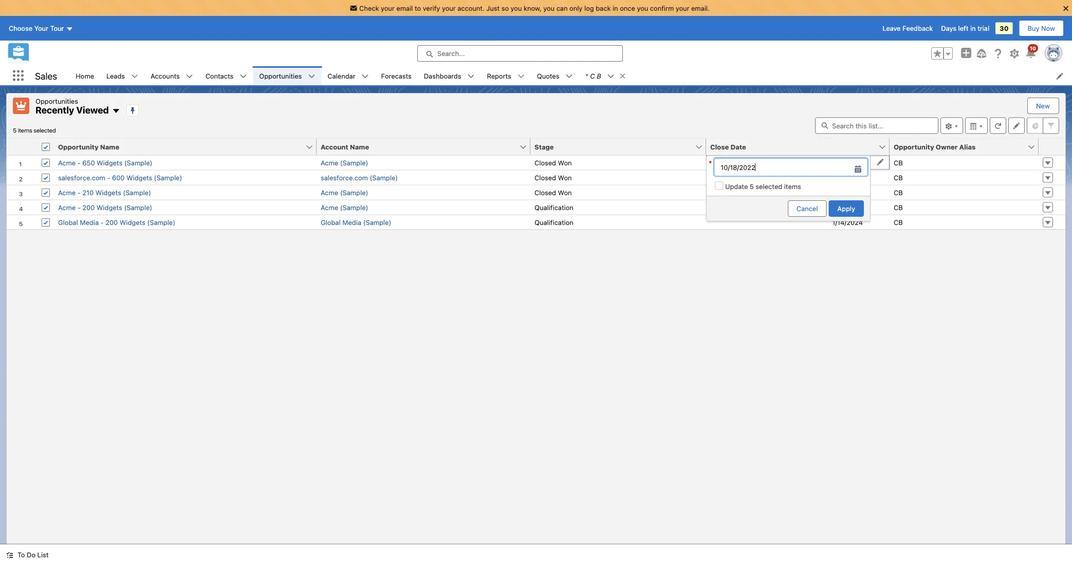 Task type: describe. For each thing, give the bounding box(es) containing it.
* c b
[[585, 72, 601, 80]]

Search Recently Viewed list view. search field
[[816, 118, 939, 134]]

buy now button
[[1019, 20, 1064, 37]]

1 you from the left
[[511, 4, 522, 12]]

dashboards link
[[418, 66, 468, 85]]

to
[[415, 4, 421, 12]]

account.
[[458, 4, 485, 12]]

opportunity owner alias element
[[890, 139, 1045, 156]]

choose
[[9, 24, 32, 32]]

3 your from the left
[[676, 4, 690, 12]]

text default image for leads
[[131, 73, 138, 80]]

acme (sample) for acme - 200 widgets (sample)
[[321, 204, 368, 211]]

global media (sample)
[[321, 219, 392, 226]]

closed won for acme - 210 widgets (sample)
[[535, 189, 572, 196]]

check
[[360, 4, 379, 12]]

buy
[[1028, 24, 1040, 32]]

opportunities image
[[13, 98, 29, 114]]

c
[[591, 72, 595, 80]]

global media - 200 widgets (sample)
[[58, 219, 175, 226]]

leads list item
[[100, 66, 145, 85]]

reports link
[[481, 66, 518, 85]]

opportunity owner alias button
[[890, 139, 1028, 155]]

contacts
[[206, 72, 234, 80]]

acme down salesforce.com (sample) link
[[321, 189, 338, 196]]

- for 210
[[77, 189, 81, 196]]

closed for salesforce.com - 600 widgets (sample)
[[535, 174, 556, 182]]

verify
[[423, 4, 440, 12]]

10 button
[[1025, 44, 1039, 60]]

4/16/2023
[[832, 174, 863, 182]]

update
[[726, 183, 748, 191]]

tour
[[50, 24, 64, 32]]

calendar list item
[[322, 66, 375, 85]]

close date button
[[707, 139, 879, 155]]

opportunities link
[[253, 66, 308, 85]]

apply
[[838, 205, 856, 213]]

action element
[[1039, 139, 1066, 156]]

widgets for 210
[[96, 189, 121, 196]]

opportunities list item
[[253, 66, 322, 85]]

opportunity name element
[[54, 139, 323, 156]]

search...
[[438, 50, 465, 57]]

accounts link
[[145, 66, 186, 85]]

1 vertical spatial opportunities
[[35, 97, 78, 105]]

item number element
[[7, 139, 38, 156]]

5 inside cell
[[750, 183, 754, 191]]

10
[[1030, 45, 1037, 51]]

recently viewed grid
[[7, 139, 1066, 230]]

quotes link
[[531, 66, 566, 85]]

action image
[[1039, 139, 1066, 155]]

7/18/2023
[[832, 189, 863, 196]]

forecasts
[[381, 72, 412, 80]]

leads link
[[100, 66, 131, 85]]

calendar link
[[322, 66, 362, 85]]

check your email to verify your account. just so you know, you can only log back in once you confirm your email.
[[360, 4, 710, 12]]

650
[[82, 159, 95, 167]]

widgets for 200
[[97, 204, 122, 211]]

email
[[397, 4, 413, 12]]

alias
[[960, 143, 976, 151]]

acme left 210
[[58, 189, 76, 196]]

contacts link
[[199, 66, 240, 85]]

closed for acme - 650 widgets (sample)
[[535, 159, 556, 167]]

opportunity name button
[[54, 139, 305, 155]]

viewed
[[76, 105, 109, 116]]

selected for items
[[34, 127, 56, 134]]

list
[[37, 552, 49, 559]]

items inside cell
[[785, 183, 802, 191]]

dashboards list item
[[418, 66, 481, 85]]

salesforce.com (sample) link
[[321, 174, 398, 182]]

600
[[112, 174, 125, 182]]

none search field inside recently viewed|opportunities|list view element
[[816, 118, 939, 134]]

* for *
[[709, 159, 712, 167]]

opportunity for opportunity owner alias
[[894, 143, 935, 151]]

account name button
[[317, 139, 519, 155]]

acme (sample) for acme - 650 widgets (sample)
[[321, 159, 368, 167]]

won for salesforce.com - 600 widgets (sample)
[[558, 174, 572, 182]]

widgets down acme - 200 widgets (sample) link
[[120, 219, 145, 226]]

to
[[17, 552, 25, 559]]

just
[[487, 4, 500, 12]]

salesforce.com for salesforce.com - 600 widgets (sample)
[[58, 174, 105, 182]]

reports list item
[[481, 66, 531, 85]]

know,
[[524, 4, 542, 12]]

so
[[502, 4, 509, 12]]

acme - 200 widgets (sample)
[[58, 204, 152, 211]]

cb for global media - 200 widgets (sample)
[[894, 219, 903, 226]]

acme - 200 widgets (sample) link
[[58, 204, 152, 211]]

- down acme - 200 widgets (sample) link
[[101, 219, 104, 226]]

won for acme - 650 widgets (sample)
[[558, 159, 572, 167]]

media for (sample)
[[343, 219, 362, 226]]

- for 200
[[77, 204, 81, 211]]

12/10/2023
[[829, 204, 863, 211]]

opportunity owner alias
[[894, 143, 976, 151]]

reports
[[487, 72, 512, 80]]

recently viewed|opportunities|list view element
[[6, 93, 1067, 545]]

opportunity name
[[58, 143, 119, 151]]

salesforce.com (sample)
[[321, 174, 398, 182]]

forecasts link
[[375, 66, 418, 85]]

0 vertical spatial in
[[613, 4, 618, 12]]

10/21/2022
[[829, 158, 863, 166]]

accounts list item
[[145, 66, 199, 85]]

- for 600
[[107, 174, 110, 182]]

qualification for global media (sample)
[[535, 219, 574, 226]]

left
[[959, 24, 969, 32]]

cb for acme - 200 widgets (sample)
[[894, 204, 903, 211]]

0 horizontal spatial cell
[[38, 139, 54, 156]]

quotes
[[537, 72, 560, 80]]

email.
[[692, 4, 710, 12]]

do
[[27, 552, 36, 559]]

new
[[1037, 102, 1051, 110]]



Task type: locate. For each thing, give the bounding box(es) containing it.
* left c
[[585, 72, 588, 80]]

search... button
[[418, 45, 623, 62]]

acme
[[58, 159, 76, 167], [321, 159, 338, 167], [58, 189, 76, 196], [321, 189, 338, 196], [58, 204, 76, 211], [321, 204, 338, 211]]

5 cb from the top
[[894, 219, 903, 226]]

widgets right 600
[[127, 174, 152, 182]]

200 down 210
[[82, 204, 95, 211]]

choose your tour
[[9, 24, 64, 32]]

- left 600
[[107, 174, 110, 182]]

days left in trial
[[942, 24, 990, 32]]

2 vertical spatial closed
[[535, 189, 556, 196]]

text default image for calendar
[[362, 73, 369, 80]]

now
[[1042, 24, 1056, 32]]

0 horizontal spatial *
[[585, 72, 588, 80]]

widgets up 600
[[97, 159, 122, 167]]

opportunity left the 'owner'
[[894, 143, 935, 151]]

2 your from the left
[[442, 4, 456, 12]]

new button
[[1028, 98, 1059, 114]]

feedback
[[903, 24, 933, 32]]

you right so
[[511, 4, 522, 12]]

(sample)
[[124, 159, 152, 167], [340, 159, 368, 167], [154, 174, 182, 182], [370, 174, 398, 182], [123, 189, 151, 196], [340, 189, 368, 196], [124, 204, 152, 211], [340, 204, 368, 211], [147, 219, 175, 226], [363, 219, 392, 226]]

2 name from the left
[[350, 143, 369, 151]]

acme (sample) down salesforce.com (sample) link
[[321, 189, 368, 196]]

-
[[77, 159, 81, 167], [107, 174, 110, 182], [77, 189, 81, 196], [77, 204, 81, 211], [101, 219, 104, 226]]

1 media from the left
[[80, 219, 99, 226]]

your
[[34, 24, 48, 32]]

recently
[[35, 105, 74, 116]]

text default image right the "b"
[[619, 73, 627, 80]]

1 horizontal spatial opportunity
[[894, 143, 935, 151]]

0 horizontal spatial you
[[511, 4, 522, 12]]

recently viewed
[[35, 105, 109, 116]]

None search field
[[816, 118, 939, 134]]

1 horizontal spatial cell
[[707, 156, 890, 222]]

your left email.
[[676, 4, 690, 12]]

2 vertical spatial acme (sample)
[[321, 204, 368, 211]]

in right back
[[613, 4, 618, 12]]

text default image inside reports 'list item'
[[518, 73, 525, 80]]

2 text default image from the left
[[186, 73, 193, 80]]

0 horizontal spatial selected
[[34, 127, 56, 134]]

selected for 5
[[756, 183, 783, 191]]

1/14/2024
[[833, 219, 863, 226]]

acme - 650 widgets (sample)
[[58, 159, 152, 167]]

your right verify
[[442, 4, 456, 12]]

0 vertical spatial won
[[558, 159, 572, 167]]

2 cb from the top
[[894, 174, 903, 182]]

0 horizontal spatial items
[[18, 127, 32, 134]]

qualification for acme (sample)
[[535, 204, 574, 211]]

acme (sample) link down salesforce.com (sample) link
[[321, 189, 368, 196]]

3 text default image from the left
[[468, 73, 475, 80]]

1 vertical spatial 200
[[106, 219, 118, 226]]

- down acme - 210 widgets (sample) link
[[77, 204, 81, 211]]

2 you from the left
[[544, 4, 555, 12]]

contacts list item
[[199, 66, 253, 85]]

leave feedback
[[883, 24, 933, 32]]

1 vertical spatial in
[[971, 24, 976, 32]]

items up 'item number' image
[[18, 127, 32, 134]]

leave feedback link
[[883, 24, 933, 32]]

1 salesforce.com from the left
[[58, 174, 105, 182]]

list item
[[579, 66, 631, 85]]

2 opportunity from the left
[[894, 143, 935, 151]]

acme (sample) link down account name
[[321, 159, 368, 167]]

1 vertical spatial acme (sample) link
[[321, 189, 368, 196]]

1 text default image from the left
[[619, 73, 627, 80]]

200
[[82, 204, 95, 211], [106, 219, 118, 226]]

cb for salesforce.com - 600 widgets (sample)
[[894, 174, 903, 182]]

you
[[511, 4, 522, 12], [544, 4, 555, 12], [637, 4, 649, 12]]

text default image inside "quotes" list item
[[566, 73, 573, 80]]

1 horizontal spatial opportunities
[[259, 72, 302, 80]]

1 your from the left
[[381, 4, 395, 12]]

salesforce.com - 600 widgets (sample)
[[58, 174, 182, 182]]

1 horizontal spatial 200
[[106, 219, 118, 226]]

4 text default image from the left
[[518, 73, 525, 80]]

won for acme - 210 widgets (sample)
[[558, 189, 572, 196]]

1 vertical spatial 5
[[750, 183, 754, 191]]

5 items selected
[[13, 127, 56, 134]]

home
[[76, 72, 94, 80]]

stage element
[[531, 139, 713, 156]]

1 closed from the top
[[535, 159, 556, 167]]

won
[[558, 159, 572, 167], [558, 174, 572, 182], [558, 189, 572, 196]]

your left email
[[381, 4, 395, 12]]

text default image inside the accounts list item
[[186, 73, 193, 80]]

2 vertical spatial acme (sample) link
[[321, 204, 368, 211]]

close
[[711, 143, 729, 151]]

1 vertical spatial closed won
[[535, 174, 572, 182]]

media down acme - 200 widgets (sample)
[[80, 219, 99, 226]]

text default image inside leads list item
[[131, 73, 138, 80]]

1 opportunity from the left
[[58, 143, 99, 151]]

cancel
[[797, 205, 818, 213]]

acme left 650
[[58, 159, 76, 167]]

1 vertical spatial items
[[785, 183, 802, 191]]

dashboards
[[424, 72, 462, 80]]

close date
[[711, 143, 747, 151]]

opportunity inside button
[[894, 143, 935, 151]]

0 horizontal spatial opportunities
[[35, 97, 78, 105]]

acme (sample) link for acme - 200 widgets (sample)
[[321, 204, 368, 211]]

group
[[932, 47, 953, 60]]

name up acme - 650 widgets (sample)
[[100, 143, 119, 151]]

widgets for 650
[[97, 159, 122, 167]]

text default image for contacts
[[240, 73, 247, 80]]

text default image right accounts
[[186, 73, 193, 80]]

salesforce.com - 600 widgets (sample) link
[[58, 174, 182, 182]]

items down the * text field
[[785, 183, 802, 191]]

once
[[620, 4, 636, 12]]

0 horizontal spatial global
[[58, 219, 78, 226]]

0 vertical spatial closed
[[535, 159, 556, 167]]

text default image right the leads
[[131, 73, 138, 80]]

date
[[731, 143, 747, 151]]

in right the left
[[971, 24, 976, 32]]

0 horizontal spatial opportunity
[[58, 143, 99, 151]]

acme (sample)
[[321, 159, 368, 167], [321, 189, 368, 196], [321, 204, 368, 211]]

text default image inside dashboards list item
[[468, 73, 475, 80]]

acme down 'acme - 210 widgets (sample)'
[[58, 204, 76, 211]]

opportunity inside button
[[58, 143, 99, 151]]

log
[[585, 4, 594, 12]]

days
[[942, 24, 957, 32]]

text default image left to
[[6, 552, 13, 559]]

200 down acme - 200 widgets (sample) link
[[106, 219, 118, 226]]

1 horizontal spatial salesforce.com
[[321, 174, 368, 182]]

5 text default image from the left
[[566, 73, 573, 80]]

acme - 210 widgets (sample) link
[[58, 189, 151, 196]]

stage
[[535, 143, 554, 151]]

1 vertical spatial qualification
[[535, 219, 574, 226]]

0 vertical spatial *
[[585, 72, 588, 80]]

0 vertical spatial 200
[[82, 204, 95, 211]]

acme (sample) link
[[321, 159, 368, 167], [321, 189, 368, 196], [321, 204, 368, 211]]

* text field
[[714, 158, 869, 177]]

text default image left 'calendar' link
[[308, 73, 315, 80]]

1 won from the top
[[558, 159, 572, 167]]

3 acme (sample) link from the top
[[321, 204, 368, 211]]

2 global from the left
[[321, 219, 341, 226]]

close date element
[[707, 139, 896, 156]]

sales
[[35, 70, 57, 81]]

5 up 'item number' image
[[13, 127, 17, 134]]

1 horizontal spatial global
[[321, 219, 341, 226]]

home link
[[70, 66, 100, 85]]

text default image for *
[[608, 73, 615, 80]]

cell containing 10/21/2022
[[707, 156, 890, 222]]

0 vertical spatial opportunities
[[259, 72, 302, 80]]

can
[[557, 4, 568, 12]]

0 horizontal spatial name
[[100, 143, 119, 151]]

text default image right viewed
[[112, 107, 120, 115]]

1 vertical spatial closed
[[535, 174, 556, 182]]

name right account
[[350, 143, 369, 151]]

1 horizontal spatial media
[[343, 219, 362, 226]]

1 horizontal spatial you
[[544, 4, 555, 12]]

closed won for acme - 650 widgets (sample)
[[535, 159, 572, 167]]

0 vertical spatial acme (sample) link
[[321, 159, 368, 167]]

3 acme (sample) from the top
[[321, 204, 368, 211]]

3 closed won from the top
[[535, 189, 572, 196]]

qualification
[[535, 204, 574, 211], [535, 219, 574, 226]]

widgets down 'acme - 210 widgets (sample)'
[[97, 204, 122, 211]]

1 horizontal spatial in
[[971, 24, 976, 32]]

text default image left the reports link
[[468, 73, 475, 80]]

text default image inside calendar list item
[[362, 73, 369, 80]]

closed won for salesforce.com - 600 widgets (sample)
[[535, 174, 572, 182]]

2 salesforce.com from the left
[[321, 174, 368, 182]]

back
[[596, 4, 611, 12]]

salesforce.com
[[58, 174, 105, 182], [321, 174, 368, 182]]

b
[[597, 72, 601, 80]]

text default image for opportunities
[[308, 73, 315, 80]]

1 vertical spatial *
[[709, 159, 712, 167]]

acme (sample) link for acme - 650 widgets (sample)
[[321, 159, 368, 167]]

text default image
[[619, 73, 627, 80], [186, 73, 193, 80], [468, 73, 475, 80], [518, 73, 525, 80], [566, 73, 573, 80]]

account name
[[321, 143, 369, 151]]

- left 650
[[77, 159, 81, 167]]

0 horizontal spatial your
[[381, 4, 395, 12]]

text default image for accounts
[[186, 73, 193, 80]]

global for global media - 200 widgets (sample)
[[58, 219, 78, 226]]

1 acme (sample) link from the top
[[321, 159, 368, 167]]

text default image right quotes
[[566, 73, 573, 80]]

1 horizontal spatial name
[[350, 143, 369, 151]]

2 closed from the top
[[535, 174, 556, 182]]

opportunities inside list item
[[259, 72, 302, 80]]

1 horizontal spatial selected
[[756, 183, 783, 191]]

salesforce.com down account name
[[321, 174, 368, 182]]

- left 210
[[77, 189, 81, 196]]

1 qualification from the top
[[535, 204, 574, 211]]

apply button
[[829, 201, 864, 217]]

* for * c b
[[585, 72, 588, 80]]

0 vertical spatial qualification
[[535, 204, 574, 211]]

* inside recently viewed grid
[[709, 159, 712, 167]]

opportunities
[[259, 72, 302, 80], [35, 97, 78, 105]]

opportunity
[[58, 143, 99, 151], [894, 143, 935, 151]]

you left can
[[544, 4, 555, 12]]

4 cb from the top
[[894, 204, 903, 211]]

2 media from the left
[[343, 219, 362, 226]]

text default image inside "contacts" "list item"
[[240, 73, 247, 80]]

0 vertical spatial selected
[[34, 127, 56, 134]]

salesforce.com up 210
[[58, 174, 105, 182]]

1 horizontal spatial items
[[785, 183, 802, 191]]

1 vertical spatial acme (sample)
[[321, 189, 368, 196]]

2 vertical spatial closed won
[[535, 189, 572, 196]]

1 horizontal spatial your
[[442, 4, 456, 12]]

0 vertical spatial 5
[[13, 127, 17, 134]]

2 closed won from the top
[[535, 174, 572, 182]]

text default image for reports
[[518, 73, 525, 80]]

choose your tour button
[[8, 20, 74, 37]]

you right once
[[637, 4, 649, 12]]

leave
[[883, 24, 901, 32]]

1 acme (sample) from the top
[[321, 159, 368, 167]]

0 vertical spatial acme (sample)
[[321, 159, 368, 167]]

global media - 200 widgets (sample) link
[[58, 219, 175, 226]]

text default image right the "b"
[[608, 73, 615, 80]]

*
[[585, 72, 588, 80], [709, 159, 712, 167]]

cell
[[38, 139, 54, 156], [707, 156, 890, 222]]

0 horizontal spatial media
[[80, 219, 99, 226]]

closed for acme - 210 widgets (sample)
[[535, 189, 556, 196]]

acme (sample) up global media (sample) link
[[321, 204, 368, 211]]

2 qualification from the top
[[535, 219, 574, 226]]

3 won from the top
[[558, 189, 572, 196]]

your
[[381, 4, 395, 12], [442, 4, 456, 12], [676, 4, 690, 12]]

acme (sample) down account name
[[321, 159, 368, 167]]

3 closed from the top
[[535, 189, 556, 196]]

1 cb from the top
[[894, 159, 903, 167]]

text default image
[[131, 73, 138, 80], [240, 73, 247, 80], [308, 73, 315, 80], [362, 73, 369, 80], [608, 73, 615, 80], [112, 107, 120, 115], [6, 552, 13, 559]]

opportunity up 650
[[58, 143, 99, 151]]

salesforce.com for salesforce.com (sample)
[[321, 174, 368, 182]]

0 horizontal spatial salesforce.com
[[58, 174, 105, 182]]

0 vertical spatial closed won
[[535, 159, 572, 167]]

2 horizontal spatial you
[[637, 4, 649, 12]]

- for 650
[[77, 159, 81, 167]]

acme up global media (sample) link
[[321, 204, 338, 211]]

accounts
[[151, 72, 180, 80]]

selected down the * text field
[[756, 183, 783, 191]]

cancel button
[[788, 201, 827, 217]]

media for -
[[80, 219, 99, 226]]

acme - 210 widgets (sample)
[[58, 189, 151, 196]]

2 vertical spatial won
[[558, 189, 572, 196]]

item number image
[[7, 139, 38, 155]]

2 acme (sample) from the top
[[321, 189, 368, 196]]

1 vertical spatial won
[[558, 174, 572, 182]]

2 horizontal spatial your
[[676, 4, 690, 12]]

1 vertical spatial selected
[[756, 183, 783, 191]]

global media (sample) link
[[321, 219, 392, 226]]

closed
[[535, 159, 556, 167], [535, 174, 556, 182], [535, 189, 556, 196]]

selected inside cell
[[756, 183, 783, 191]]

text default image inside opportunities list item
[[308, 73, 315, 80]]

account name element
[[317, 139, 537, 156]]

only
[[570, 4, 583, 12]]

opportunity for opportunity name
[[58, 143, 99, 151]]

cb for acme - 650 widgets (sample)
[[894, 159, 903, 167]]

1 global from the left
[[58, 219, 78, 226]]

3 cb from the top
[[894, 189, 903, 196]]

leads
[[106, 72, 125, 80]]

stage button
[[531, 139, 695, 155]]

global for global media (sample)
[[321, 219, 341, 226]]

cb for acme - 210 widgets (sample)
[[894, 189, 903, 196]]

acme (sample) for acme - 210 widgets (sample)
[[321, 189, 368, 196]]

acme (sample) link up global media (sample) link
[[321, 204, 368, 211]]

text default image right calendar
[[362, 73, 369, 80]]

quotes list item
[[531, 66, 579, 85]]

0 vertical spatial items
[[18, 127, 32, 134]]

0 horizontal spatial 200
[[82, 204, 95, 211]]

recently viewed status
[[13, 127, 56, 134]]

list
[[70, 66, 1073, 85]]

Update 5 selected items checkbox
[[715, 182, 724, 190]]

list containing home
[[70, 66, 1073, 85]]

* down close
[[709, 159, 712, 167]]

5
[[13, 127, 17, 134], [750, 183, 754, 191]]

buy now
[[1028, 24, 1056, 32]]

0 horizontal spatial 5
[[13, 127, 17, 134]]

text default image right the reports
[[518, 73, 525, 80]]

acme - 650 widgets (sample) link
[[58, 159, 152, 167]]

acme down account
[[321, 159, 338, 167]]

widgets up acme - 200 widgets (sample)
[[96, 189, 121, 196]]

owner
[[936, 143, 958, 151]]

text default image for quotes
[[566, 73, 573, 80]]

calendar
[[328, 72, 356, 80]]

text default image inside 'to do list' button
[[6, 552, 13, 559]]

3 you from the left
[[637, 4, 649, 12]]

account
[[321, 143, 348, 151]]

text default image right contacts
[[240, 73, 247, 80]]

list item containing *
[[579, 66, 631, 85]]

media down salesforce.com (sample)
[[343, 219, 362, 226]]

1 closed won from the top
[[535, 159, 572, 167]]

widgets for 600
[[127, 174, 152, 182]]

text default image for dashboards
[[468, 73, 475, 80]]

2 won from the top
[[558, 174, 572, 182]]

2 acme (sample) link from the top
[[321, 189, 368, 196]]

210
[[82, 189, 94, 196]]

1 horizontal spatial 5
[[750, 183, 754, 191]]

name for account name
[[350, 143, 369, 151]]

confirm
[[650, 4, 674, 12]]

5 right update
[[750, 183, 754, 191]]

name for opportunity name
[[100, 143, 119, 151]]

selected down 'recently'
[[34, 127, 56, 134]]

1 horizontal spatial *
[[709, 159, 712, 167]]

1 name from the left
[[100, 143, 119, 151]]

acme (sample) link for acme - 210 widgets (sample)
[[321, 189, 368, 196]]

30
[[1000, 24, 1009, 32]]

0 horizontal spatial in
[[613, 4, 618, 12]]



Task type: vqa. For each thing, say whether or not it's contained in the screenshot.
the middle the your
yes



